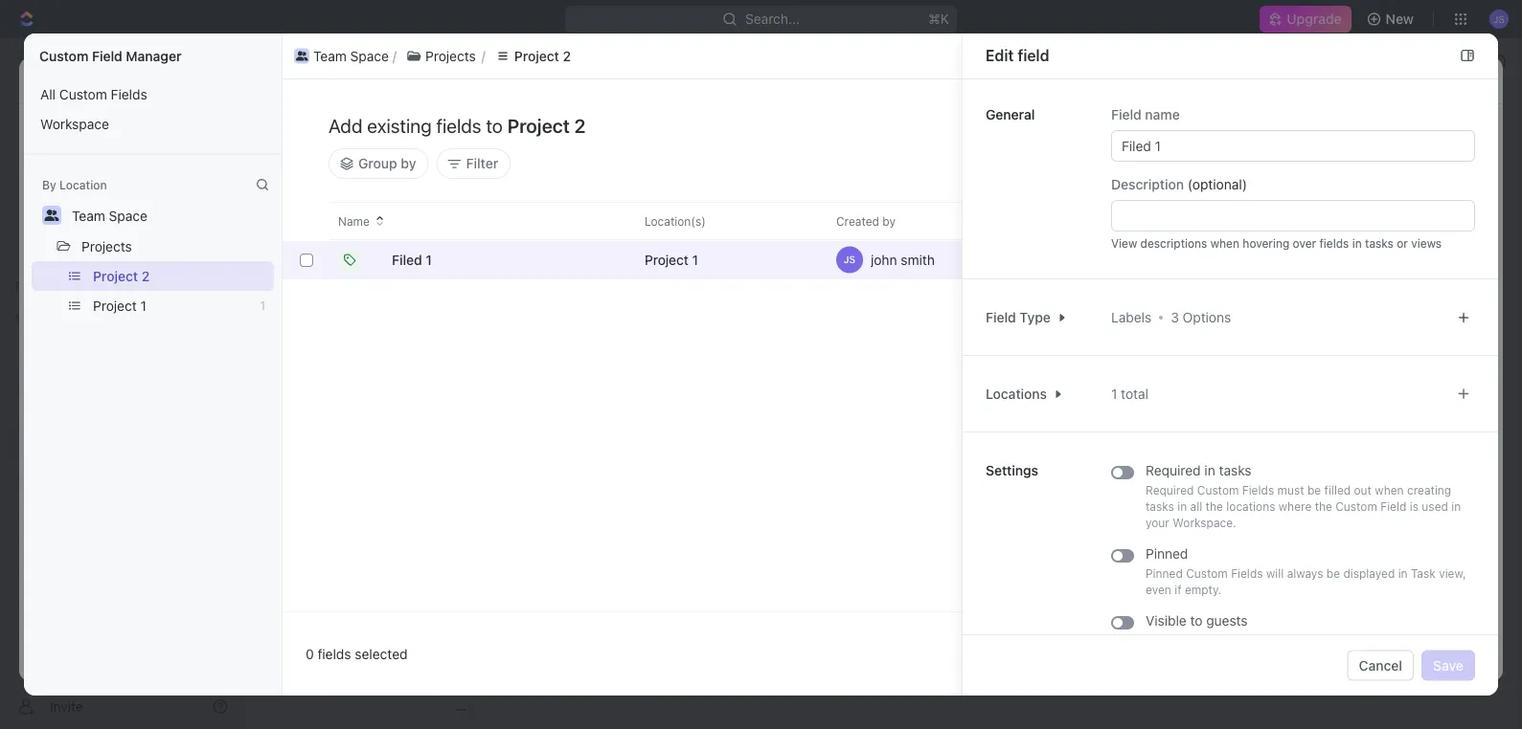 Task type: vqa. For each thing, say whether or not it's contained in the screenshot.
Embed to the top
no



Task type: describe. For each thing, give the bounding box(es) containing it.
task
[[1172, 183, 1195, 196]]

1 horizontal spatial project 2 link
[[462, 50, 548, 73]]

cancel down the send
[[1359, 658, 1402, 674]]

changed status from
[[1102, 229, 1220, 242]]

nov
[[1214, 74, 1236, 87]]

js
[[844, 254, 855, 265]]

options
[[1183, 310, 1231, 326]]

custom up all
[[1197, 484, 1239, 498]]

all custom fields
[[40, 86, 147, 102]]

be inside required in tasks required custom fields must be filled out when creating tasks in all the locations where the custom field is used in your workspace.
[[1308, 484, 1321, 498]]

must
[[1277, 484, 1304, 498]]

space up "/ project 2" at the left top
[[317, 53, 355, 69]]

workspace button
[[32, 109, 274, 139]]

john smith
[[871, 252, 935, 268]]

share
[[1270, 72, 1307, 88]]

copying
[[1215, 183, 1258, 196]]

group by button
[[329, 148, 429, 179]]

all custom fields button
[[32, 80, 274, 109]]

projects link
[[372, 50, 451, 73]]

user group image
[[296, 51, 308, 61]]

0 vertical spatial field
[[1018, 46, 1049, 65]]

2 vertical spatial fields
[[318, 647, 351, 662]]

cancel left send button
[[1319, 647, 1363, 662]]

all
[[40, 86, 56, 102]]

2 the from the left
[[1315, 501, 1332, 514]]

created for created on nov 17
[[1151, 74, 1194, 87]]

used
[[1422, 501, 1448, 514]]

0 horizontal spatial team space link
[[126, 72, 202, 88]]

space up status
[[109, 208, 147, 224]]

from
[[1192, 229, 1217, 242]]

1 horizontal spatial team space button
[[290, 45, 393, 68]]

to up the filter
[[486, 114, 503, 137]]

views
[[1411, 237, 1442, 250]]

in inside pinned pinned custom fields will always be displayed in task view, even if empty.
[[1398, 568, 1408, 581]]

board
[[315, 178, 353, 194]]

if
[[1175, 584, 1182, 597]]

upgrade
[[1287, 11, 1342, 27]]

add task button
[[1372, 116, 1453, 147]]

locations
[[986, 387, 1047, 402]]

dates
[[684, 229, 721, 245]]

to inside task sidebar content section
[[1235, 229, 1249, 242]]

(you
[[1330, 183, 1354, 196]]

field inside required in tasks required custom fields must be filled out when creating tasks in all the locations where the custom field is used in your workspace.
[[1381, 501, 1407, 514]]

field left name
[[1111, 107, 1142, 123]]

manager
[[126, 48, 181, 64]]

hidden
[[1266, 635, 1303, 648]]

custom inside the visible to guests custom fields can be hidden or shown to guests in your workspace.
[[1146, 635, 1188, 648]]

shown
[[1320, 635, 1355, 648]]

/ for /
[[455, 53, 459, 69]]

row inside grid
[[618, 202, 1404, 240]]

total
[[1121, 386, 1149, 402]]

cancel button up search... text field
[[1387, 110, 1453, 141]]

2 vertical spatial team space
[[72, 208, 147, 224]]

field type
[[986, 310, 1051, 326]]

dashboards
[[46, 198, 120, 214]]

status
[[1155, 229, 1188, 242]]

cancel button left the send
[[1308, 639, 1374, 670]]

settings
[[986, 463, 1039, 479]]

1 total
[[1111, 386, 1149, 402]]

favorites
[[15, 279, 66, 292]]

task sidebar content section
[[1042, 104, 1445, 682]]

can
[[1226, 635, 1245, 648]]

send
[[1381, 638, 1413, 654]]

be for custom
[[1327, 568, 1340, 581]]

mins
[[1391, 229, 1417, 242]]

filed 1
[[392, 252, 432, 268]]

view
[[1111, 237, 1137, 250]]

group
[[358, 156, 397, 171]]

task sidebar navigation tab list
[[1453, 116, 1495, 228]]

1 horizontal spatial fields
[[436, 114, 481, 137]]

team inside list
[[313, 48, 347, 64]]

closed
[[419, 226, 455, 239]]

space right user group icon
[[350, 48, 389, 64]]

general
[[986, 107, 1035, 123]]

to right shown on the right bottom of the page
[[1358, 635, 1369, 648]]

or for when
[[1397, 237, 1408, 250]]

add task
[[1384, 123, 1442, 139]]

project 1 inside dropdown button
[[645, 252, 698, 268]]

workspace. inside the visible to guests custom fields can be hidden or shown to guests in your workspace.
[[1146, 651, 1209, 664]]

calendar link
[[443, 172, 504, 199]]

or for guests
[[1306, 635, 1317, 648]]

to right visible
[[1190, 614, 1203, 629]]

3
[[1171, 310, 1179, 326]]

is
[[1410, 501, 1419, 514]]

name
[[338, 215, 370, 228]]

descriptions
[[1141, 237, 1207, 250]]

activity inside task sidebar content section
[[1066, 124, 1133, 146]]

1 cell from the left
[[1001, 241, 1193, 280]]

locations button
[[974, 379, 1074, 410]]

when inside required in tasks required custom fields must be filled out when creating tasks in all the locations where the custom field is used in your workspace.
[[1375, 484, 1404, 498]]

new
[[1386, 11, 1414, 27]]

have
[[1114, 198, 1141, 212]]

even
[[1146, 584, 1171, 597]]

view,
[[1439, 568, 1466, 581]]

task inside button
[[1413, 123, 1442, 139]]

status
[[125, 229, 165, 245]]

1 pinned from the top
[[1146, 547, 1188, 562]]

press space to select this row. row containing project 1
[[618, 241, 1404, 280]]

all
[[1190, 501, 1202, 514]]

will
[[1266, 568, 1284, 581]]

created for created by
[[836, 215, 879, 228]]

0 horizontal spatial when
[[1211, 237, 1240, 250]]

custom field manager
[[39, 48, 181, 64]]

cancel button down shown on the right bottom of the page
[[1347, 651, 1414, 682]]

projects inside list
[[425, 48, 476, 64]]

Search... text field
[[1257, 156, 1441, 171]]

required in tasks required custom fields must be filled out when creating tasks in all the locations where the custom field is used in your workspace.
[[1146, 463, 1461, 530]]

show closed button
[[361, 221, 464, 244]]

tree inside the sidebar navigation
[[8, 333, 236, 592]]

inbox link
[[8, 125, 236, 156]]

1 inside dropdown button
[[692, 252, 698, 268]]

press space to select this row. row containing filed 1
[[283, 241, 618, 280]]

search
[[1219, 178, 1263, 194]]

1 horizontal spatial /
[[364, 53, 368, 69]]

field name
[[1111, 107, 1180, 123]]

show
[[385, 226, 415, 239]]

assigned to
[[404, 229, 479, 245]]

team space inside list
[[313, 48, 389, 64]]

share button
[[1258, 65, 1318, 96]]

location(s)
[[645, 215, 706, 228]]

row group right 14
[[1404, 241, 1452, 280]]

project inside dropdown button
[[645, 252, 689, 268]]

fields inside pinned pinned custom fields will always be displayed in task view, even if empty.
[[1231, 568, 1263, 581]]

sidebar navigation
[[0, 38, 244, 730]]

search button
[[1194, 172, 1269, 199]]

create
[[1265, 117, 1308, 133]]

0 fields selected
[[306, 647, 408, 662]]

inbox
[[46, 133, 80, 148]]

created on nov 17
[[1151, 74, 1251, 87]]

add fields button
[[1386, 639, 1475, 670]]

team space /
[[280, 53, 368, 69]]

open
[[1260, 229, 1293, 242]]

0
[[306, 647, 314, 662]]



Task type: locate. For each thing, give the bounding box(es) containing it.
17
[[1239, 74, 1251, 87]]

project 1 down status
[[93, 298, 146, 314]]

by for group by
[[401, 156, 416, 171]]

1 horizontal spatial when
[[1375, 484, 1404, 498]]

description (optional)
[[1111, 177, 1247, 193]]

field type button
[[974, 303, 1078, 333]]

1 vertical spatial fields
[[1320, 237, 1349, 250]]

type
[[1020, 310, 1051, 326]]

team down manager
[[126, 72, 160, 88]]

1 vertical spatial tasks
[[1219, 463, 1252, 479]]

1 horizontal spatial team space link
[[256, 50, 360, 73]]

name column header
[[331, 202, 622, 240]]

0 vertical spatial when
[[1211, 237, 1240, 250]]

cell
[[1001, 241, 1193, 280], [1384, 241, 1404, 280]]

0 horizontal spatial fields
[[318, 647, 351, 662]]

workspace. inside required in tasks required custom fields must be filled out when creating tasks in all the locations where the custom field is used in your workspace.
[[1173, 517, 1236, 530]]

fields up filter dropdown button
[[436, 114, 481, 137]]

calendar
[[447, 178, 504, 194]]

add left the save
[[1397, 647, 1423, 662]]

1 vertical spatial workspace
[[1220, 252, 1288, 268]]

save button
[[1422, 651, 1475, 682]]

always
[[1287, 568, 1323, 581]]

/ left the projects link
[[364, 53, 368, 69]]

tasks up locations
[[1219, 463, 1252, 479]]

fields up locations
[[1242, 484, 1274, 498]]

row group
[[618, 241, 1404, 280], [1404, 241, 1452, 280]]

invite
[[50, 699, 83, 715]]

0 horizontal spatial project 2 button
[[84, 262, 274, 291]]

or right 14
[[1397, 237, 1408, 250]]

show closed
[[385, 226, 455, 239]]

0 horizontal spatial project 2 link
[[291, 72, 347, 88]]

team space link
[[256, 50, 360, 73], [126, 72, 202, 88]]

by for created by
[[883, 215, 896, 228]]

2 vertical spatial by
[[883, 215, 896, 228]]

selected
[[355, 647, 408, 662]]

new button
[[1359, 4, 1425, 34]]

team space button up "/ project 2" at the left top
[[290, 45, 393, 68]]

add for add existing fields to project 2
[[329, 114, 363, 137]]

1 horizontal spatial field
[[1341, 117, 1369, 133]]

add for add fields
[[1397, 647, 1423, 662]]

your up even
[[1146, 517, 1170, 530]]

1 horizontal spatial workspace
[[1220, 252, 1288, 268]]

0 horizontal spatial by
[[401, 156, 416, 171]]

created up the js
[[836, 215, 879, 228]]

by up list
[[401, 156, 416, 171]]

dashboards link
[[8, 191, 236, 221]]

0 vertical spatial created
[[1151, 74, 1194, 87]]

1 vertical spatial workspace.
[[1146, 651, 1209, 664]]

1 vertical spatial field
[[1341, 117, 1369, 133]]

team right user group icon
[[313, 48, 347, 64]]

custom down visible
[[1146, 635, 1188, 648]]

/ for / project 2
[[280, 72, 283, 88]]

1 horizontal spatial activity
[[1456, 150, 1493, 161]]

fields up workspace button
[[111, 86, 147, 102]]

create new field
[[1265, 117, 1369, 133]]

fields inside button
[[1426, 647, 1464, 662]]

tasks left views
[[1365, 237, 1394, 250]]

be right always
[[1327, 568, 1340, 581]]

/
[[364, 53, 368, 69], [455, 53, 459, 69], [280, 72, 283, 88]]

out
[[1354, 484, 1372, 498]]

1 horizontal spatial tasks
[[1219, 463, 1252, 479]]

team space, , element
[[100, 71, 119, 90]]

projects down dashboards link
[[81, 239, 132, 254]]

when left the hovering
[[1211, 237, 1240, 250]]

list containing project 2
[[24, 262, 282, 321]]

14 mins
[[1375, 229, 1417, 242]]

0 vertical spatial activity
[[1066, 124, 1133, 146]]

send button
[[1369, 631, 1425, 662]]

0 horizontal spatial projects button
[[73, 231, 141, 262]]

workspace. down visible
[[1146, 651, 1209, 664]]

projects
[[425, 48, 476, 64], [396, 53, 446, 69], [81, 239, 132, 254]]

workspace inside button
[[40, 116, 109, 132]]

1 horizontal spatial be
[[1308, 484, 1321, 498]]

0 horizontal spatial cell
[[1001, 241, 1193, 280]]

add existing fields to project 2
[[329, 114, 586, 137]]

user group image
[[20, 376, 34, 387]]

task left view,
[[1411, 568, 1436, 581]]

when right out
[[1375, 484, 1404, 498]]

0 horizontal spatial field
[[1018, 46, 1049, 65]]

team down location
[[72, 208, 105, 224]]

project 2 link
[[462, 50, 548, 73], [291, 72, 347, 88]]

docs
[[46, 165, 78, 181]]

workspace. down all
[[1173, 517, 1236, 530]]

grid
[[283, 202, 1452, 597]]

0 vertical spatial or
[[1397, 237, 1408, 250]]

press space to select this row. row up field type
[[618, 241, 1404, 280]]

locations
[[1226, 501, 1275, 514]]

the down filled
[[1315, 501, 1332, 514]]

or inside the visible to guests custom fields can be hidden or shown to guests in your workspace.
[[1306, 635, 1317, 648]]

custom right all on the top of the page
[[59, 86, 107, 102]]

1 vertical spatial team space button
[[63, 200, 156, 231]]

1 horizontal spatial created
[[1151, 74, 1194, 87]]

0 vertical spatial by
[[401, 156, 416, 171]]

project
[[514, 48, 559, 64], [486, 53, 531, 69], [291, 72, 335, 88], [507, 114, 570, 137], [290, 114, 376, 146], [645, 252, 689, 268], [93, 268, 138, 284], [93, 298, 137, 314]]

2 horizontal spatial by
[[1198, 183, 1211, 196]]

hovering
[[1243, 237, 1290, 250]]

0 vertical spatial fields
[[436, 114, 481, 137]]

team space down location
[[72, 208, 147, 224]]

team space button down location
[[63, 200, 156, 231]]

/ right the projects link
[[455, 53, 459, 69]]

list
[[388, 178, 411, 194]]

2 press space to select this row. row from the left
[[618, 241, 1404, 280]]

1 horizontal spatial project 1
[[645, 252, 698, 268]]

field inside button
[[986, 310, 1016, 326]]

project 1 button
[[633, 241, 802, 279]]

2 horizontal spatial tasks
[[1365, 237, 1394, 250]]

fields inside required in tasks required custom fields must be filled out when creating tasks in all the locations where the custom field is used in your workspace.
[[1242, 484, 1274, 498]]

row group up field type
[[618, 241, 1404, 280]]

1 vertical spatial project 1
[[93, 298, 146, 314]]

1 vertical spatial pinned
[[1146, 568, 1183, 581]]

location
[[59, 178, 107, 192]]

be left filled
[[1308, 484, 1321, 498]]

to left open
[[1235, 229, 1249, 242]]

row group containing project 1
[[618, 241, 1404, 280]]

task inside pinned pinned custom fields will always be displayed in task view, even if empty.
[[1411, 568, 1436, 581]]

2 pinned from the top
[[1146, 568, 1183, 581]]

cancel left task sidebar navigation tab list
[[1398, 117, 1442, 133]]

3 options
[[1171, 310, 1231, 326]]

project 2 button
[[485, 45, 581, 68], [84, 262, 274, 291]]

created this task by copying
[[1102, 183, 1261, 196]]

name row
[[283, 202, 622, 240]]

1 horizontal spatial cell
[[1384, 241, 1404, 280]]

1 vertical spatial by
[[1198, 183, 1211, 196]]

1 horizontal spatial projects button
[[397, 45, 485, 68]]

on
[[1198, 74, 1211, 87]]

0 horizontal spatial or
[[1306, 635, 1317, 648]]

empty.
[[1185, 584, 1222, 597]]

guests up can
[[1206, 614, 1248, 629]]

Search tasks... text field
[[1284, 218, 1475, 247]]

0 horizontal spatial be
[[1249, 635, 1262, 648]]

field right edit
[[1018, 46, 1049, 65]]

0 horizontal spatial activity
[[1066, 124, 1133, 146]]

docs link
[[8, 158, 236, 189]]

0 vertical spatial required
[[1146, 463, 1201, 479]]

be for guests
[[1249, 635, 1262, 648]]

view descriptions when hovering over fields in tasks or views
[[1111, 237, 1442, 250]]

2 horizontal spatial /
[[455, 53, 459, 69]]

by inside task sidebar content section
[[1198, 183, 1211, 196]]

tree
[[8, 333, 236, 592]]

/ down team space /
[[280, 72, 283, 88]]

over
[[1293, 237, 1316, 250]]

by inside group by button
[[401, 156, 416, 171]]

0 vertical spatial be
[[1308, 484, 1321, 498]]

fields right over
[[1320, 237, 1349, 250]]

team space down manager
[[126, 72, 202, 88]]

custom up all on the top of the page
[[39, 48, 88, 64]]

0 vertical spatial pinned
[[1146, 547, 1188, 562]]

activity
[[1066, 124, 1133, 146], [1456, 150, 1493, 161]]

2
[[563, 48, 571, 64], [535, 53, 543, 69], [339, 72, 347, 88], [574, 114, 586, 137], [382, 114, 398, 146], [142, 268, 150, 284]]

press space to select this row. row
[[283, 241, 618, 280], [618, 241, 1404, 280]]

1 vertical spatial projects button
[[73, 231, 141, 262]]

1 horizontal spatial project 2 button
[[485, 45, 581, 68]]

home link
[[8, 93, 236, 124]]

custom down out
[[1336, 501, 1377, 514]]

2 vertical spatial list
[[24, 262, 282, 321]]

1 horizontal spatial or
[[1397, 237, 1408, 250]]

be inside the visible to guests custom fields can be hidden or shown to guests in your workspace.
[[1249, 635, 1262, 648]]

upgrade link
[[1260, 6, 1351, 33]]

1 horizontal spatial guests
[[1372, 635, 1409, 648]]

0 horizontal spatial tasks
[[1146, 501, 1174, 514]]

where
[[1279, 501, 1312, 514]]

projects button down dashboards link
[[73, 231, 141, 262]]

created by
[[836, 215, 896, 228]]

edit
[[986, 46, 1014, 65]]

or left shown on the right bottom of the page
[[1306, 635, 1317, 648]]

workspace down the hovering
[[1220, 252, 1288, 268]]

field inside "create new field" button
[[1341, 117, 1369, 133]]

add up search... text field
[[1384, 123, 1409, 139]]

0 vertical spatial team space
[[313, 48, 389, 64]]

project 2 link down team space /
[[291, 72, 347, 88]]

1 vertical spatial team space
[[126, 72, 202, 88]]

1 vertical spatial be
[[1327, 568, 1340, 581]]

2 vertical spatial be
[[1249, 635, 1262, 648]]

created left on
[[1151, 74, 1194, 87]]

list containing team space
[[290, 45, 1460, 68]]

grid containing filed 1
[[283, 202, 1452, 597]]

custom inside button
[[59, 86, 107, 102]]

0 horizontal spatial team space button
[[63, 200, 156, 231]]

⌘k
[[928, 11, 949, 27]]

labels
[[1111, 310, 1152, 326]]

Enter name... text field
[[1111, 130, 1475, 162]]

2 horizontal spatial be
[[1327, 568, 1340, 581]]

project 1 down "dates"
[[645, 252, 698, 268]]

field right new
[[1341, 117, 1369, 133]]

1 vertical spatial or
[[1306, 635, 1317, 648]]

projects button up add existing fields to project 2
[[397, 45, 485, 68]]

add for add task
[[1384, 123, 1409, 139]]

0 horizontal spatial project 1
[[93, 298, 146, 314]]

0 horizontal spatial /
[[280, 72, 283, 88]]

0 vertical spatial project 1
[[645, 252, 698, 268]]

1 vertical spatial task
[[1411, 568, 1436, 581]]

projects up add existing fields to project 2
[[425, 48, 476, 64]]

1 the from the left
[[1206, 501, 1223, 514]]

by up john
[[883, 215, 896, 228]]

add fields
[[1397, 647, 1464, 662]]

cell down don't
[[1001, 241, 1193, 280]]

list containing all custom fields
[[24, 80, 282, 139]]

1 horizontal spatial the
[[1315, 501, 1332, 514]]

0 vertical spatial task
[[1413, 123, 1442, 139]]

by right task on the top
[[1198, 183, 1211, 196]]

john
[[871, 252, 897, 268]]

hide
[[488, 226, 513, 239]]

task
[[1413, 123, 1442, 139], [1411, 568, 1436, 581]]

1 required from the top
[[1146, 463, 1201, 479]]

0 horizontal spatial created
[[836, 215, 879, 228]]

to left hide button
[[466, 229, 479, 245]]

1 vertical spatial required
[[1146, 484, 1194, 498]]

0 vertical spatial your
[[1146, 517, 1170, 530]]

fields right send button
[[1426, 647, 1464, 662]]

created
[[1151, 74, 1194, 87], [836, 215, 879, 228]]

visible to guests custom fields can be hidden or shown to guests in your workspace.
[[1146, 614, 1449, 664]]

team space
[[313, 48, 389, 64], [126, 72, 202, 88], [72, 208, 147, 224]]

cell left views
[[1384, 241, 1404, 280]]

0 vertical spatial tasks
[[1365, 237, 1394, 250]]

spaces
[[15, 311, 56, 325]]

workspace inside press space to select this row. row
[[1220, 252, 1288, 268]]

row
[[618, 202, 1404, 240]]

add up group
[[329, 114, 363, 137]]

fields left can
[[1191, 635, 1223, 648]]

0 vertical spatial list
[[290, 45, 1460, 68]]

field up team space, , "element"
[[92, 48, 122, 64]]

your up the save
[[1425, 635, 1449, 648]]

workspace up inbox
[[40, 116, 109, 132]]

fields inside the visible to guests custom fields can be hidden or shown to guests in your workspace.
[[1191, 635, 1223, 648]]

None text field
[[1111, 200, 1475, 232]]

filed 1 button
[[390, 245, 444, 275]]

column header
[[283, 202, 331, 240]]

1 press space to select this row. row from the left
[[283, 241, 618, 280]]

0 vertical spatial team space button
[[290, 45, 393, 68]]

2 cell from the left
[[1384, 241, 1404, 280]]

0 vertical spatial workspace.
[[1173, 517, 1236, 530]]

1 vertical spatial list
[[24, 80, 282, 139]]

custom up empty.
[[1186, 568, 1228, 581]]

0 vertical spatial workspace
[[40, 116, 109, 132]]

press space to select this row. row down closed at the left top of page
[[283, 241, 618, 280]]

project 2 link up add existing fields to project 2
[[462, 50, 548, 73]]

the right all
[[1206, 501, 1223, 514]]

your inside required in tasks required custom fields must be filled out when creating tasks in all the locations where the custom field is used in your workspace.
[[1146, 517, 1170, 530]]

project 2
[[514, 48, 571, 64], [486, 53, 543, 69], [290, 114, 404, 146], [93, 268, 150, 284]]

1 vertical spatial activity
[[1456, 150, 1493, 161]]

1 vertical spatial when
[[1375, 484, 1404, 498]]

1 inside button
[[426, 252, 432, 268]]

1 horizontal spatial by
[[883, 215, 896, 228]]

by location
[[42, 178, 107, 192]]

space down manager
[[163, 72, 202, 88]]

be inside pinned pinned custom fields will always be displayed in task view, even if empty.
[[1327, 568, 1340, 581]]

2 horizontal spatial fields
[[1320, 237, 1349, 250]]

activity inside task sidebar navigation tab list
[[1456, 150, 1493, 161]]

1 horizontal spatial your
[[1425, 635, 1449, 648]]

favorites button
[[8, 274, 74, 297]]

required
[[1146, 463, 1201, 479], [1146, 484, 1194, 498]]

0 horizontal spatial the
[[1206, 501, 1223, 514]]

1
[[426, 252, 432, 268], [692, 252, 698, 268], [140, 298, 146, 314], [260, 299, 265, 313], [1111, 386, 1117, 402]]

0 vertical spatial guests
[[1206, 614, 1248, 629]]

your
[[1146, 517, 1170, 530], [1425, 635, 1449, 648]]

creating
[[1407, 484, 1451, 498]]

row containing location(s)
[[618, 202, 1404, 240]]

tasks left all
[[1146, 501, 1174, 514]]

2 required from the top
[[1146, 484, 1194, 498]]

0 vertical spatial projects button
[[397, 45, 485, 68]]

custom inside pinned pinned custom fields will always be displayed in task view, even if empty.
[[1186, 568, 1228, 581]]

board link
[[311, 172, 353, 199]]

smith
[[901, 252, 935, 268]]

projects button
[[397, 45, 485, 68], [73, 231, 141, 262]]

space
[[350, 48, 389, 64], [317, 53, 355, 69], [163, 72, 202, 88], [109, 208, 147, 224]]

0 horizontal spatial your
[[1146, 517, 1170, 530]]

fields right the 0 in the left of the page
[[318, 647, 351, 662]]

displayed
[[1343, 568, 1395, 581]]

fields left will
[[1231, 568, 1263, 581]]

1 vertical spatial your
[[1425, 635, 1449, 648]]

1 vertical spatial created
[[836, 215, 879, 228]]

2 vertical spatial tasks
[[1146, 501, 1174, 514]]

task left task sidebar navigation tab list
[[1413, 123, 1442, 139]]

0 vertical spatial project 2 button
[[485, 45, 581, 68]]

field left is
[[1381, 501, 1407, 514]]

edit field
[[986, 46, 1049, 65]]

1 vertical spatial project 2 button
[[84, 262, 274, 291]]

fields inside button
[[111, 86, 147, 102]]

team space up "/ project 2" at the left top
[[313, 48, 389, 64]]

filter button
[[436, 148, 511, 179]]

location(s) column header
[[618, 202, 813, 240]]

guests right shown on the right bottom of the page
[[1372, 635, 1409, 648]]

1 vertical spatial guests
[[1372, 635, 1409, 648]]

filter
[[466, 156, 498, 171]]

projects up existing on the top left
[[396, 53, 446, 69]]

Edit task name text field
[[119, 166, 943, 202]]

visible
[[1146, 614, 1187, 629]]

your inside the visible to guests custom fields can be hidden or shown to guests in your workspace.
[[1425, 635, 1449, 648]]

list
[[290, 45, 1460, 68], [24, 80, 282, 139], [24, 262, 282, 321]]

in inside the visible to guests custom fields can be hidden or shown to guests in your workspace.
[[1412, 635, 1422, 648]]

changed
[[1105, 229, 1152, 242]]

0 horizontal spatial guests
[[1206, 614, 1248, 629]]

filed 1 row group
[[283, 241, 618, 280]]

field left type
[[986, 310, 1016, 326]]

project 1 inside list
[[93, 298, 146, 314]]

0 horizontal spatial workspace
[[40, 116, 109, 132]]

team up "/ project 2" at the left top
[[280, 53, 313, 69]]

be right can
[[1249, 635, 1262, 648]]

team
[[313, 48, 347, 64], [280, 53, 313, 69], [126, 72, 160, 88], [72, 208, 105, 224]]

group by
[[358, 156, 416, 171]]



